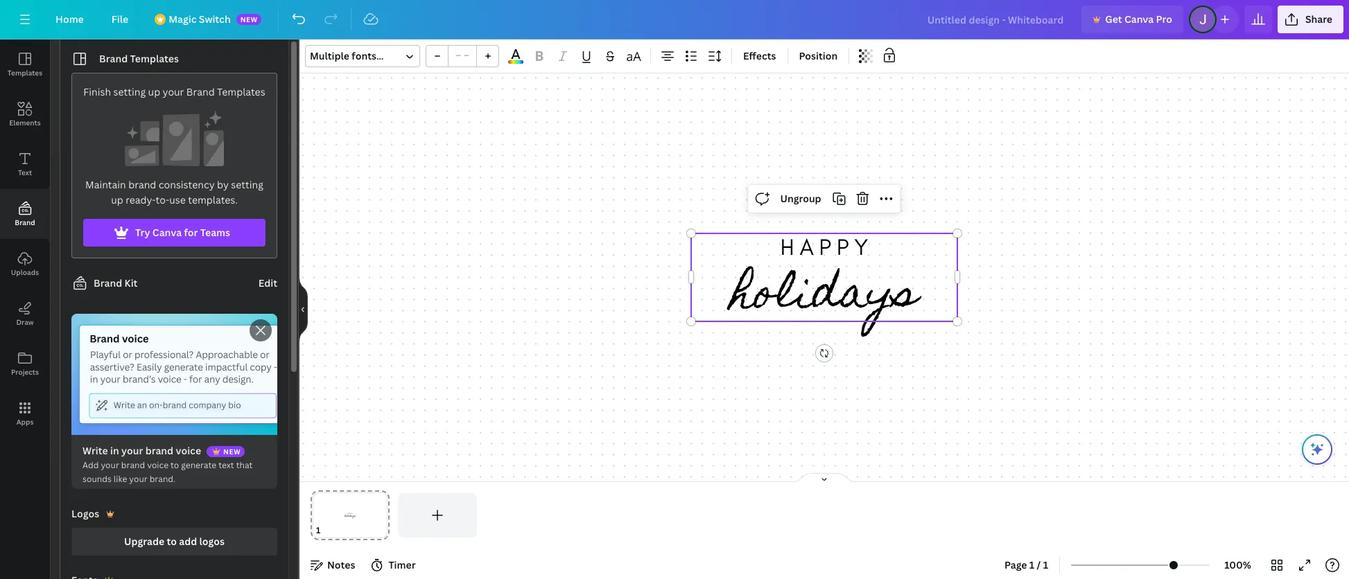 Task type: vqa. For each thing, say whether or not it's contained in the screenshot.
NEW within the Main MENU BAR
yes



Task type: locate. For each thing, give the bounding box(es) containing it.
new right switch
[[240, 15, 258, 24]]

uploads button
[[0, 239, 50, 289]]

brand for brand templates
[[99, 52, 128, 65]]

brand up the add your brand voice to generate text that sounds like your brand.
[[145, 444, 173, 458]]

0 vertical spatial setting
[[113, 85, 146, 98]]

text
[[218, 460, 234, 471]]

1 left /
[[1029, 559, 1035, 572]]

canva left for
[[152, 226, 182, 239]]

ungroup button
[[775, 188, 827, 210]]

finish
[[83, 85, 111, 98]]

setting right finish
[[113, 85, 146, 98]]

setting inside maintain brand consistency by setting up ready-to-use templates.
[[231, 178, 263, 191]]

0 vertical spatial canva
[[1124, 12, 1154, 26]]

write
[[83, 444, 108, 458]]

generate
[[181, 460, 216, 471]]

voice up generate
[[176, 444, 201, 458]]

sounds
[[83, 474, 112, 485]]

brand
[[99, 52, 128, 65], [186, 85, 215, 98], [15, 218, 35, 227], [94, 277, 122, 290]]

in
[[110, 444, 119, 458]]

1 vertical spatial up
[[111, 193, 123, 207]]

to up 'brand.'
[[171, 460, 179, 471]]

0 horizontal spatial templates
[[8, 68, 42, 78]]

upgrade to add logos
[[124, 535, 225, 548]]

1 1 from the left
[[1029, 559, 1035, 572]]

your right like
[[129, 474, 147, 485]]

0 vertical spatial templates
[[130, 52, 179, 65]]

canva inside button
[[152, 226, 182, 239]]

multiple fonts… button
[[305, 45, 420, 67]]

kit
[[124, 277, 138, 290]]

voice inside the add your brand voice to generate text that sounds like your brand.
[[147, 460, 169, 471]]

brand up ready-
[[128, 178, 156, 191]]

projects
[[11, 367, 39, 377]]

to left add
[[167, 535, 177, 548]]

multiple fonts…
[[310, 49, 384, 62]]

multiple
[[310, 49, 349, 62]]

group
[[426, 45, 499, 67]]

notes button
[[305, 555, 361, 577]]

file button
[[100, 6, 139, 33]]

0 horizontal spatial 1
[[1029, 559, 1035, 572]]

timer
[[389, 559, 416, 572]]

1 vertical spatial canva
[[152, 226, 182, 239]]

new up text
[[223, 447, 241, 457]]

effects
[[743, 49, 776, 62]]

hide image
[[299, 276, 308, 343]]

1 horizontal spatial voice
[[176, 444, 201, 458]]

1 vertical spatial setting
[[231, 178, 263, 191]]

maintain
[[85, 178, 126, 191]]

1 vertical spatial to
[[167, 535, 177, 548]]

magic switch
[[169, 12, 231, 26]]

0 vertical spatial brand
[[128, 178, 156, 191]]

0 horizontal spatial canva
[[152, 226, 182, 239]]

2 vertical spatial brand
[[121, 460, 145, 471]]

canva
[[1124, 12, 1154, 26], [152, 226, 182, 239]]

add
[[179, 535, 197, 548]]

your
[[163, 85, 184, 98], [121, 444, 143, 458], [101, 460, 119, 471], [129, 474, 147, 485]]

canva inside button
[[1124, 12, 1154, 26]]

your down "in"
[[101, 460, 119, 471]]

elements
[[9, 118, 41, 128]]

2 vertical spatial templates
[[217, 85, 265, 98]]

setting
[[113, 85, 146, 98], [231, 178, 263, 191]]

templates.
[[188, 193, 238, 207]]

side panel tab list
[[0, 40, 50, 439]]

voice up 'brand.'
[[147, 460, 169, 471]]

get
[[1105, 12, 1122, 26]]

1
[[1029, 559, 1035, 572], [1043, 559, 1048, 572]]

canva left pro
[[1124, 12, 1154, 26]]

to-
[[156, 193, 169, 207]]

like
[[114, 474, 127, 485]]

0 vertical spatial voice
[[176, 444, 201, 458]]

new
[[240, 15, 258, 24], [223, 447, 241, 457]]

1 vertical spatial voice
[[147, 460, 169, 471]]

up down the brand templates
[[148, 85, 160, 98]]

maintain brand consistency by setting up ready-to-use templates.
[[85, 178, 263, 207]]

setting right by
[[231, 178, 263, 191]]

1 vertical spatial templates
[[8, 68, 42, 78]]

brand down "write in your brand voice"
[[121, 460, 145, 471]]

templates
[[130, 52, 179, 65], [8, 68, 42, 78], [217, 85, 265, 98]]

get canva pro button
[[1082, 6, 1183, 33]]

teams
[[200, 226, 230, 239]]

1 right /
[[1043, 559, 1048, 572]]

brand inside maintain brand consistency by setting up ready-to-use templates.
[[128, 178, 156, 191]]

brand templates
[[99, 52, 179, 65]]

canva assistant image
[[1309, 442, 1326, 458]]

logos
[[71, 508, 99, 521]]

1 horizontal spatial setting
[[231, 178, 263, 191]]

to
[[171, 460, 179, 471], [167, 535, 177, 548]]

1 horizontal spatial 1
[[1043, 559, 1048, 572]]

1 vertical spatial new
[[223, 447, 241, 457]]

brand inside button
[[15, 218, 35, 227]]

0 horizontal spatial voice
[[147, 460, 169, 471]]

share
[[1305, 12, 1333, 26]]

1 horizontal spatial up
[[148, 85, 160, 98]]

text
[[18, 168, 32, 177]]

color range image
[[508, 60, 523, 64]]

0 vertical spatial to
[[171, 460, 179, 471]]

brand
[[128, 178, 156, 191], [145, 444, 173, 458], [121, 460, 145, 471]]

voice
[[176, 444, 201, 458], [147, 460, 169, 471]]

1 horizontal spatial canva
[[1124, 12, 1154, 26]]

0 horizontal spatial up
[[111, 193, 123, 207]]

up down maintain
[[111, 193, 123, 207]]

0 vertical spatial new
[[240, 15, 258, 24]]

try canva for teams
[[135, 226, 230, 239]]

0 vertical spatial up
[[148, 85, 160, 98]]

try canva for teams button
[[83, 219, 266, 247]]

up
[[148, 85, 160, 98], [111, 193, 123, 207]]



Task type: describe. For each thing, give the bounding box(es) containing it.
page 1 / 1
[[1005, 559, 1048, 572]]

Design title text field
[[916, 6, 1076, 33]]

/
[[1037, 559, 1041, 572]]

templates inside "button"
[[8, 68, 42, 78]]

home
[[55, 12, 84, 26]]

share button
[[1278, 6, 1344, 33]]

brand button
[[0, 189, 50, 239]]

your down the brand templates
[[163, 85, 184, 98]]

up inside maintain brand consistency by setting up ready-to-use templates.
[[111, 193, 123, 207]]

use
[[169, 193, 186, 207]]

hide pages image
[[791, 473, 858, 484]]

magic
[[169, 12, 197, 26]]

add
[[83, 460, 99, 471]]

notes
[[327, 559, 355, 572]]

brand kit
[[94, 277, 138, 290]]

logos
[[199, 535, 225, 548]]

1 vertical spatial brand
[[145, 444, 173, 458]]

switch
[[199, 12, 231, 26]]

brand for brand kit
[[94, 277, 122, 290]]

upgrade to add logos button
[[71, 528, 277, 556]]

happy
[[780, 233, 874, 260]]

file
[[111, 12, 128, 26]]

uploads
[[11, 268, 39, 277]]

holidays
[[731, 253, 918, 341]]

draw button
[[0, 289, 50, 339]]

2 1 from the left
[[1043, 559, 1048, 572]]

main menu bar
[[0, 0, 1349, 40]]

brand inside the add your brand voice to generate text that sounds like your brand.
[[121, 460, 145, 471]]

consistency
[[159, 178, 215, 191]]

ready-
[[126, 193, 156, 207]]

position button
[[793, 45, 843, 67]]

canva for for
[[152, 226, 182, 239]]

ungroup
[[780, 192, 821, 205]]

apps button
[[0, 389, 50, 439]]

2 horizontal spatial templates
[[217, 85, 265, 98]]

apps
[[16, 417, 34, 427]]

timer button
[[366, 555, 421, 577]]

for
[[184, 226, 198, 239]]

canva for pro
[[1124, 12, 1154, 26]]

page
[[1005, 559, 1027, 572]]

edit
[[258, 277, 277, 290]]

home link
[[44, 6, 95, 33]]

brand for brand
[[15, 218, 35, 227]]

text button
[[0, 139, 50, 189]]

try
[[135, 226, 150, 239]]

your right "in"
[[121, 444, 143, 458]]

templates button
[[0, 40, 50, 89]]

write in your brand voice
[[83, 444, 201, 458]]

to inside "button"
[[167, 535, 177, 548]]

– – number field
[[453, 49, 472, 64]]

edit button
[[258, 276, 277, 291]]

to inside the add your brand voice to generate text that sounds like your brand.
[[171, 460, 179, 471]]

effects button
[[738, 45, 782, 67]]

get canva pro
[[1105, 12, 1172, 26]]

100% button
[[1215, 555, 1260, 577]]

add your brand voice to generate text that sounds like your brand.
[[83, 460, 253, 485]]

projects button
[[0, 339, 50, 389]]

draw
[[16, 318, 34, 327]]

upgrade
[[124, 535, 164, 548]]

elements button
[[0, 89, 50, 139]]

position
[[799, 49, 838, 62]]

100%
[[1224, 559, 1251, 572]]

fonts…
[[352, 49, 384, 62]]

that
[[236, 460, 253, 471]]

new inside main menu bar
[[240, 15, 258, 24]]

pro
[[1156, 12, 1172, 26]]

by
[[217, 178, 229, 191]]

0 horizontal spatial setting
[[113, 85, 146, 98]]

brand.
[[150, 474, 176, 485]]

1 horizontal spatial templates
[[130, 52, 179, 65]]

finish setting up your brand templates
[[83, 85, 265, 98]]

brand voice example usage image
[[71, 314, 277, 435]]

page 1 image
[[311, 494, 389, 538]]



